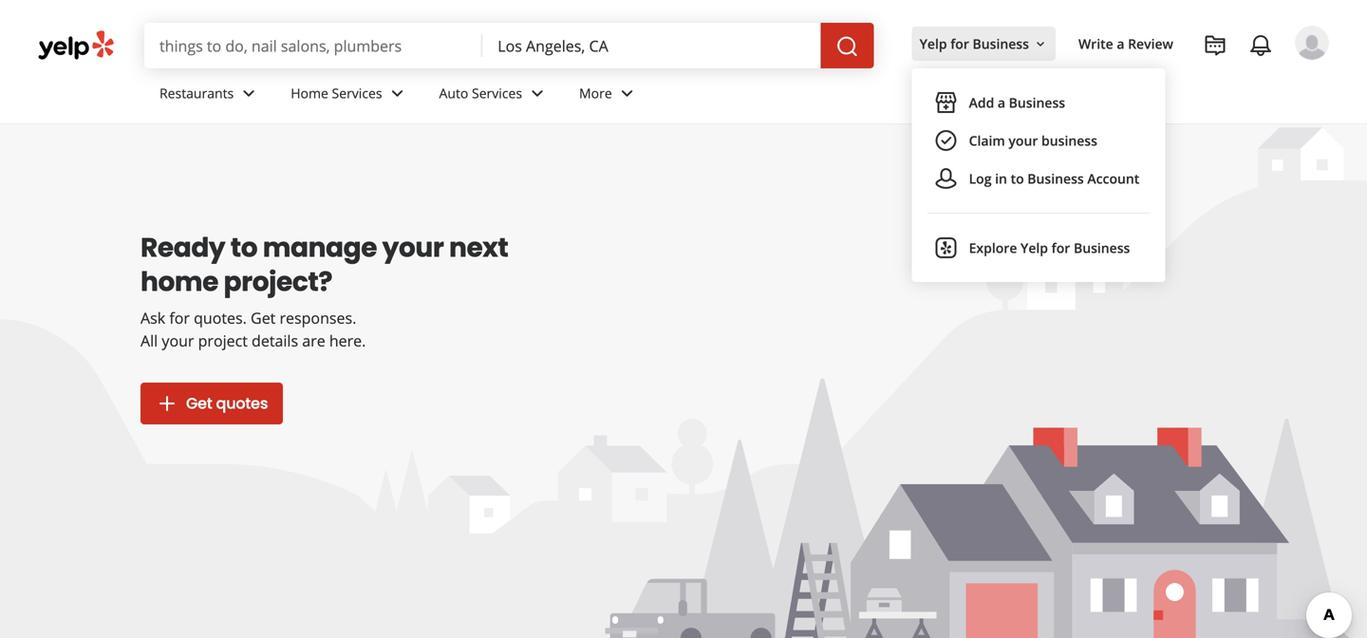Task type: describe. For each thing, give the bounding box(es) containing it.
auto services link
[[424, 68, 564, 123]]

for inside ready to manage your next home project? ask for quotes. get responses. all your project details are here.
[[169, 308, 190, 328]]

more link
[[564, 68, 654, 123]]

yelp for business
[[920, 35, 1030, 53]]

24 chevron down v2 image
[[238, 82, 260, 105]]

responses.
[[280, 308, 357, 328]]

0 vertical spatial yelp
[[920, 35, 948, 53]]

restaurants
[[160, 84, 234, 102]]

business inside yelp for business button
[[973, 35, 1030, 53]]

2 vertical spatial your
[[162, 331, 194, 351]]

1 horizontal spatial yelp
[[1021, 239, 1049, 257]]

24 add v2 image
[[156, 392, 179, 415]]

restaurants link
[[144, 68, 276, 123]]

explore
[[969, 239, 1018, 257]]

next
[[449, 229, 508, 266]]

quotes
[[216, 393, 268, 414]]

24 add biz v2 image
[[935, 91, 958, 114]]

get quotes button
[[141, 383, 283, 425]]

business inside add a business button
[[1009, 94, 1066, 112]]

24 yelp for biz v2 image
[[935, 237, 958, 259]]

claim your business button
[[928, 122, 1151, 160]]

services for home services
[[332, 84, 382, 102]]

none field find
[[160, 35, 468, 56]]

are
[[302, 331, 325, 351]]

write a review
[[1079, 35, 1174, 53]]

log in to business account button
[[928, 160, 1151, 198]]

add a business button
[[928, 84, 1151, 122]]

all
[[141, 331, 158, 351]]

write a review link
[[1071, 27, 1182, 61]]

review
[[1129, 35, 1174, 53]]

business inside 'log in to business account' button
[[1028, 170, 1084, 188]]

Near text field
[[498, 35, 806, 56]]

your inside button
[[1009, 132, 1039, 150]]

services for auto services
[[472, 84, 522, 102]]

none field "near"
[[498, 35, 806, 56]]

quotes.
[[194, 308, 247, 328]]

get quotes
[[186, 393, 268, 414]]

business inside explore yelp for business button
[[1074, 239, 1131, 257]]

notifications image
[[1250, 34, 1273, 57]]

24 friends v2 image
[[935, 167, 958, 190]]

16 chevron down v2 image
[[1033, 37, 1049, 52]]

get inside button
[[186, 393, 212, 414]]

ready
[[141, 229, 225, 266]]

24 chevron down v2 image for auto services
[[526, 82, 549, 105]]

write
[[1079, 35, 1114, 53]]

here.
[[329, 331, 366, 351]]

search image
[[836, 35, 859, 58]]

explore yelp for business
[[969, 239, 1131, 257]]

ask
[[141, 308, 165, 328]]

ready to manage your next home project? ask for quotes. get responses. all your project details are here.
[[141, 229, 508, 351]]

details
[[252, 331, 298, 351]]

home services link
[[276, 68, 424, 123]]



Task type: locate. For each thing, give the bounding box(es) containing it.
for inside explore yelp for business button
[[1052, 239, 1071, 257]]

for up 24 add biz v2 image
[[951, 35, 970, 53]]

24 claim v2 image
[[935, 129, 958, 152]]

24 chevron down v2 image left the auto
[[386, 82, 409, 105]]

business down business
[[1028, 170, 1084, 188]]

1 vertical spatial to
[[231, 229, 258, 266]]

auto
[[439, 84, 469, 102]]

yelp
[[920, 35, 948, 53], [1021, 239, 1049, 257]]

1 vertical spatial a
[[998, 94, 1006, 112]]

to
[[1011, 170, 1025, 188], [231, 229, 258, 266]]

services right "home"
[[332, 84, 382, 102]]

get
[[251, 308, 276, 328], [186, 393, 212, 414]]

add a business
[[969, 94, 1066, 112]]

0 vertical spatial to
[[1011, 170, 1025, 188]]

1 horizontal spatial a
[[1117, 35, 1125, 53]]

get inside ready to manage your next home project? ask for quotes. get responses. all your project details are here.
[[251, 308, 276, 328]]

add
[[969, 94, 995, 112]]

1 none field from the left
[[160, 35, 468, 56]]

2 services from the left
[[472, 84, 522, 102]]

a inside add a business button
[[998, 94, 1006, 112]]

none field up more link
[[498, 35, 806, 56]]

business down the account
[[1074, 239, 1131, 257]]

project?
[[224, 263, 332, 301]]

business up "claim your business" button
[[1009, 94, 1066, 112]]

1 horizontal spatial 24 chevron down v2 image
[[526, 82, 549, 105]]

0 vertical spatial get
[[251, 308, 276, 328]]

0 horizontal spatial a
[[998, 94, 1006, 112]]

1 24 chevron down v2 image from the left
[[386, 82, 409, 105]]

for right explore
[[1052, 239, 1071, 257]]

0 horizontal spatial none field
[[160, 35, 468, 56]]

services right the auto
[[472, 84, 522, 102]]

0 vertical spatial for
[[951, 35, 970, 53]]

a
[[1117, 35, 1125, 53], [998, 94, 1006, 112]]

0 vertical spatial your
[[1009, 132, 1039, 150]]

a for write
[[1117, 35, 1125, 53]]

1 vertical spatial for
[[1052, 239, 1071, 257]]

log
[[969, 170, 992, 188]]

more
[[579, 84, 612, 102]]

3 24 chevron down v2 image from the left
[[616, 82, 639, 105]]

for right ask
[[169, 308, 190, 328]]

to inside button
[[1011, 170, 1025, 188]]

1 vertical spatial get
[[186, 393, 212, 414]]

1 horizontal spatial your
[[382, 229, 444, 266]]

0 horizontal spatial for
[[169, 308, 190, 328]]

24 chevron down v2 image right auto services
[[526, 82, 549, 105]]

1 horizontal spatial for
[[951, 35, 970, 53]]

0 horizontal spatial your
[[162, 331, 194, 351]]

home
[[291, 84, 329, 102]]

none field up "home"
[[160, 35, 468, 56]]

1 horizontal spatial none field
[[498, 35, 806, 56]]

2 24 chevron down v2 image from the left
[[526, 82, 549, 105]]

claim
[[969, 132, 1006, 150]]

2 horizontal spatial 24 chevron down v2 image
[[616, 82, 639, 105]]

yelp right explore
[[1021, 239, 1049, 257]]

get up details
[[251, 308, 276, 328]]

24 chevron down v2 image inside auto services "link"
[[526, 82, 549, 105]]

yelp up 24 add biz v2 image
[[920, 35, 948, 53]]

0 horizontal spatial yelp
[[920, 35, 948, 53]]

for inside yelp for business button
[[951, 35, 970, 53]]

24 chevron down v2 image for home services
[[386, 82, 409, 105]]

business categories element
[[144, 68, 1330, 123]]

1 horizontal spatial services
[[472, 84, 522, 102]]

Find text field
[[160, 35, 468, 56]]

business left 16 chevron down v2 icon
[[973, 35, 1030, 53]]

a right add
[[998, 94, 1006, 112]]

to inside ready to manage your next home project? ask for quotes. get responses. all your project details are here.
[[231, 229, 258, 266]]

a inside write a review link
[[1117, 35, 1125, 53]]

manage
[[263, 229, 377, 266]]

your right all
[[162, 331, 194, 351]]

services inside "link"
[[472, 84, 522, 102]]

1 horizontal spatial get
[[251, 308, 276, 328]]

0 horizontal spatial to
[[231, 229, 258, 266]]

2 horizontal spatial your
[[1009, 132, 1039, 150]]

1 services from the left
[[332, 84, 382, 102]]

a for add
[[998, 94, 1006, 112]]

home
[[141, 263, 218, 301]]

get right 24 add v2 icon
[[186, 393, 212, 414]]

1 vertical spatial yelp
[[1021, 239, 1049, 257]]

auto services
[[439, 84, 522, 102]]

services
[[332, 84, 382, 102], [472, 84, 522, 102]]

your left the next
[[382, 229, 444, 266]]

0 horizontal spatial get
[[186, 393, 212, 414]]

projects image
[[1204, 34, 1227, 57]]

0 horizontal spatial 24 chevron down v2 image
[[386, 82, 409, 105]]

your
[[1009, 132, 1039, 150], [382, 229, 444, 266], [162, 331, 194, 351]]

None search field
[[144, 23, 878, 68]]

24 chevron down v2 image right more
[[616, 82, 639, 105]]

business
[[1042, 132, 1098, 150]]

None field
[[160, 35, 468, 56], [498, 35, 806, 56]]

2 none field from the left
[[498, 35, 806, 56]]

24 chevron down v2 image inside home services link
[[386, 82, 409, 105]]

24 chevron down v2 image inside more link
[[616, 82, 639, 105]]

bob b. image
[[1296, 26, 1330, 60]]

account
[[1088, 170, 1140, 188]]

explore yelp for business button
[[928, 229, 1151, 267]]

in
[[996, 170, 1008, 188]]

to right in
[[1011, 170, 1025, 188]]

project
[[198, 331, 248, 351]]

business
[[973, 35, 1030, 53], [1009, 94, 1066, 112], [1028, 170, 1084, 188], [1074, 239, 1131, 257]]

yelp for business button
[[912, 27, 1056, 61]]

24 chevron down v2 image
[[386, 82, 409, 105], [526, 82, 549, 105], [616, 82, 639, 105]]

for
[[951, 35, 970, 53], [1052, 239, 1071, 257], [169, 308, 190, 328]]

claim your business
[[969, 132, 1098, 150]]

home services
[[291, 84, 382, 102]]

1 horizontal spatial to
[[1011, 170, 1025, 188]]

1 vertical spatial your
[[382, 229, 444, 266]]

a right the write
[[1117, 35, 1125, 53]]

to right ready at the left of page
[[231, 229, 258, 266]]

user actions element
[[905, 24, 1356, 282]]

0 vertical spatial a
[[1117, 35, 1125, 53]]

2 horizontal spatial for
[[1052, 239, 1071, 257]]

2 vertical spatial for
[[169, 308, 190, 328]]

0 horizontal spatial services
[[332, 84, 382, 102]]

log in to business account
[[969, 170, 1140, 188]]

your right claim
[[1009, 132, 1039, 150]]

24 chevron down v2 image for more
[[616, 82, 639, 105]]



Task type: vqa. For each thing, say whether or not it's contained in the screenshot.
Email email field
no



